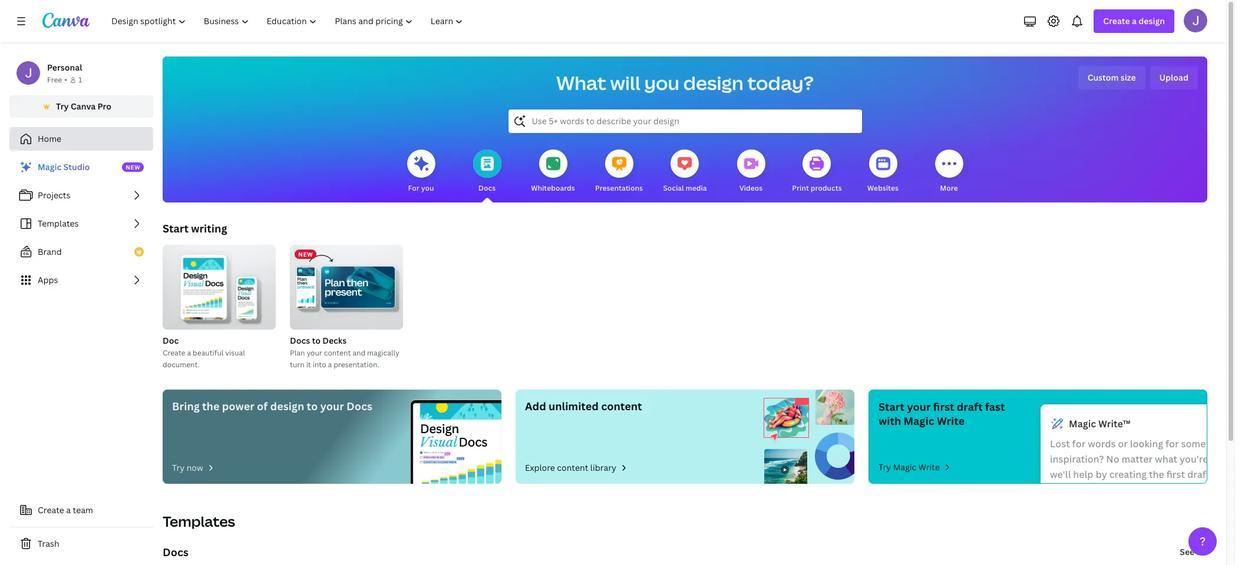 Task type: locate. For each thing, give the bounding box(es) containing it.
a inside button
[[66, 505, 71, 516]]

videos button
[[737, 141, 765, 203]]

whiteboards button
[[531, 141, 575, 203]]

templates down projects
[[38, 218, 79, 229]]

for left some on the right bottom of the page
[[1166, 438, 1179, 451]]

2 horizontal spatial create
[[1103, 15, 1130, 27]]

create for create a design
[[1103, 15, 1130, 27]]

try canva pro button
[[9, 95, 153, 118]]

decks
[[323, 335, 347, 347]]

your left first on the bottom right of page
[[907, 400, 931, 414]]

0 vertical spatial design
[[1139, 15, 1165, 27]]

create down doc
[[163, 348, 185, 358]]

design inside 'dropdown button'
[[1139, 15, 1165, 27]]

plan
[[290, 348, 305, 358]]

lost
[[1050, 438, 1070, 451]]

create left team
[[38, 505, 64, 516]]

0 horizontal spatial content
[[324, 348, 351, 358]]

0 horizontal spatial design
[[270, 400, 304, 414]]

1 vertical spatial you
[[421, 183, 434, 193]]

bring the power of design to your docs
[[172, 400, 372, 414]]

magic
[[38, 161, 61, 173], [904, 414, 934, 428], [1069, 418, 1096, 431], [893, 462, 917, 473]]

for right lost
[[1072, 438, 1086, 451]]

for you
[[408, 183, 434, 193]]

1 horizontal spatial you
[[644, 70, 680, 95]]

a up document. on the bottom of page
[[187, 348, 191, 358]]

1
[[78, 75, 82, 85]]

content down "decks"
[[324, 348, 351, 358]]

upload
[[1160, 72, 1189, 83]]

presentation.
[[334, 360, 379, 370]]

magic inside start your first draft fast with magic write
[[904, 414, 934, 428]]

start left first on the bottom right of page
[[879, 400, 905, 414]]

templates up docs link
[[163, 512, 235, 532]]

your up into
[[307, 348, 322, 358]]

1 vertical spatial content
[[601, 400, 642, 414]]

apps
[[38, 275, 58, 286]]

design up search search field
[[683, 70, 744, 95]]

you
[[644, 70, 680, 95], [421, 183, 434, 193]]

list
[[9, 156, 153, 292]]

create up 'custom size'
[[1103, 15, 1130, 27]]

1 vertical spatial start
[[879, 400, 905, 414]]

custom size button
[[1078, 66, 1145, 90]]

design right of
[[270, 400, 304, 414]]

pro
[[98, 101, 111, 112]]

1 horizontal spatial start
[[879, 400, 905, 414]]

2 horizontal spatial try
[[879, 462, 891, 473]]

create inside create a design 'dropdown button'
[[1103, 15, 1130, 27]]

magic left studio
[[38, 161, 61, 173]]

create inside doc create a beautiful visual document.
[[163, 348, 185, 358]]

design
[[1139, 15, 1165, 27], [683, 70, 744, 95], [270, 400, 304, 414]]

a up size
[[1132, 15, 1137, 27]]

templates
[[38, 218, 79, 229], [163, 512, 235, 532]]

1 vertical spatial design
[[683, 70, 744, 95]]

write
[[937, 414, 965, 428], [919, 462, 940, 473]]

visual
[[225, 348, 245, 358]]

you right will
[[644, 70, 680, 95]]

create a design
[[1103, 15, 1165, 27]]

canva
[[71, 101, 96, 112]]

try for start your first draft fast with magic write
[[879, 462, 891, 473]]

1 horizontal spatial design
[[683, 70, 744, 95]]

0 vertical spatial templates
[[38, 218, 79, 229]]

personal
[[47, 62, 82, 73]]

docs link
[[163, 546, 189, 560]]

for you button
[[407, 141, 435, 203]]

write down start your first draft fast with magic write
[[919, 462, 940, 473]]

docs button
[[473, 141, 501, 203]]

doc create a beautiful visual document.
[[163, 335, 245, 370]]

2 vertical spatial design
[[270, 400, 304, 414]]

social media button
[[663, 141, 707, 203]]

None search field
[[508, 110, 862, 133]]

0 horizontal spatial start
[[163, 222, 189, 236]]

it
[[306, 360, 311, 370]]

draft
[[957, 400, 983, 414]]

see all
[[1180, 547, 1206, 558]]

size
[[1121, 72, 1136, 83]]

your inside docs to decks plan your content and magically turn it into a presentation.
[[307, 348, 322, 358]]

content left library
[[557, 463, 588, 474]]

doc group
[[163, 240, 276, 371]]

social media
[[663, 183, 707, 193]]

see
[[1180, 547, 1195, 558]]

studio
[[63, 161, 90, 173]]

design left jacob simon "image"
[[1139, 15, 1165, 27]]

magic inside list
[[38, 161, 61, 173]]

0 vertical spatial start
[[163, 222, 189, 236]]

docs to decks plan your content and magically turn it into a presentation.
[[290, 335, 399, 370]]

writing
[[191, 222, 227, 236]]

docs to decks group
[[290, 245, 403, 371]]

create inside create a team button
[[38, 505, 64, 516]]

custom size
[[1088, 72, 1136, 83]]

to
[[312, 335, 321, 347], [307, 400, 318, 414]]

try left now
[[172, 463, 185, 474]]

0 horizontal spatial try
[[56, 101, 69, 112]]

write left the fast
[[937, 414, 965, 428]]

to down it
[[307, 400, 318, 414]]

you right "for"
[[421, 183, 434, 193]]

a left team
[[66, 505, 71, 516]]

start for start writing
[[163, 222, 189, 236]]

0 vertical spatial create
[[1103, 15, 1130, 27]]

templates link
[[9, 212, 153, 236]]

1 horizontal spatial for
[[1166, 438, 1179, 451]]

doc
[[163, 335, 179, 347]]

1 vertical spatial templates
[[163, 512, 235, 532]]

custom
[[1088, 72, 1119, 83]]

explore
[[525, 463, 555, 474]]

2 vertical spatial create
[[38, 505, 64, 516]]

new
[[126, 163, 140, 171]]

1 horizontal spatial templates
[[163, 512, 235, 532]]

start left writing
[[163, 222, 189, 236]]

0 horizontal spatial for
[[1072, 438, 1086, 451]]

docs
[[478, 183, 496, 193], [290, 335, 310, 347], [347, 400, 372, 414], [163, 546, 189, 560]]

list containing magic studio
[[9, 156, 153, 292]]

content right the unlimited
[[601, 400, 642, 414]]

more
[[940, 183, 958, 193]]

content inside docs to decks plan your content and magically turn it into a presentation.
[[324, 348, 351, 358]]

a right into
[[328, 360, 332, 370]]

0 vertical spatial you
[[644, 70, 680, 95]]

you inside button
[[421, 183, 434, 193]]

videos
[[739, 183, 763, 193]]

0 horizontal spatial create
[[38, 505, 64, 516]]

write inside start your first draft fast with magic write
[[937, 414, 965, 428]]

group
[[163, 240, 276, 330]]

social
[[663, 183, 684, 193]]

0 horizontal spatial you
[[421, 183, 434, 193]]

0 horizontal spatial templates
[[38, 218, 79, 229]]

for
[[408, 183, 420, 193]]

your inside start your first draft fast with magic write
[[907, 400, 931, 414]]

start
[[163, 222, 189, 236], [879, 400, 905, 414]]

1 vertical spatial write
[[919, 462, 940, 473]]

2 horizontal spatial design
[[1139, 15, 1165, 27]]

some
[[1181, 438, 1206, 451]]

1 horizontal spatial content
[[557, 463, 588, 474]]

0 vertical spatial to
[[312, 335, 321, 347]]

1 horizontal spatial try
[[172, 463, 185, 474]]

your down into
[[320, 400, 344, 414]]

all
[[1197, 547, 1206, 558]]

magic right with
[[904, 414, 934, 428]]

try inside 'button'
[[56, 101, 69, 112]]

to left "decks"
[[312, 335, 321, 347]]

2 vertical spatial content
[[557, 463, 588, 474]]

create for create a team
[[38, 505, 64, 516]]

try left canva
[[56, 101, 69, 112]]

start inside start your first draft fast with magic write
[[879, 400, 905, 414]]

into
[[313, 360, 326, 370]]

1 horizontal spatial create
[[163, 348, 185, 358]]

projects
[[38, 190, 70, 201]]

1 vertical spatial create
[[163, 348, 185, 358]]

0 vertical spatial write
[[937, 414, 965, 428]]

your
[[307, 348, 322, 358], [320, 400, 344, 414], [907, 400, 931, 414]]

trash
[[38, 539, 59, 550]]

try down with
[[879, 462, 891, 473]]

products
[[811, 183, 842, 193]]

for
[[1072, 438, 1086, 451], [1166, 438, 1179, 451]]

fast
[[985, 400, 1005, 414]]

0 vertical spatial content
[[324, 348, 351, 358]]

try
[[56, 101, 69, 112], [879, 462, 891, 473], [172, 463, 185, 474]]



Task type: vqa. For each thing, say whether or not it's contained in the screenshot.
Filters
no



Task type: describe. For each thing, give the bounding box(es) containing it.
create a team button
[[9, 499, 153, 523]]

start your first draft fast with magic write
[[879, 400, 1005, 428]]

bring
[[172, 400, 200, 414]]

upload button
[[1150, 66, 1198, 90]]

presentations button
[[595, 141, 643, 203]]

brand
[[38, 246, 62, 258]]

with
[[879, 414, 901, 428]]

team
[[73, 505, 93, 516]]

try now
[[172, 463, 203, 474]]

write™
[[1098, 418, 1131, 431]]

today?
[[748, 70, 814, 95]]

magic write™
[[1069, 418, 1131, 431]]

to inside docs to decks plan your content and magically turn it into a presentation.
[[312, 335, 321, 347]]

1 for from the left
[[1072, 438, 1086, 451]]

turn
[[290, 360, 305, 370]]

presentations
[[595, 183, 643, 193]]

free •
[[47, 75, 67, 85]]

words
[[1088, 438, 1116, 451]]

add unlimited content
[[525, 400, 642, 414]]

and
[[353, 348, 365, 358]]

2 horizontal spatial content
[[601, 400, 642, 414]]

projects link
[[9, 184, 153, 207]]

the
[[202, 400, 220, 414]]

print products
[[792, 183, 842, 193]]

magically
[[367, 348, 399, 358]]

2 for from the left
[[1166, 438, 1179, 451]]

looking
[[1130, 438, 1163, 451]]

more button
[[935, 141, 963, 203]]

try magic write
[[879, 462, 940, 473]]

a inside 'dropdown button'
[[1132, 15, 1137, 27]]

apps link
[[9, 269, 153, 292]]

of
[[257, 400, 268, 414]]

new
[[298, 250, 313, 259]]

docs inside "button"
[[478, 183, 496, 193]]

magic studio
[[38, 161, 90, 173]]

magic down with
[[893, 462, 917, 473]]

1 vertical spatial to
[[307, 400, 318, 414]]

a inside docs to decks plan your content and magically turn it into a presentation.
[[328, 360, 332, 370]]

beautiful
[[193, 348, 224, 358]]

creativ
[[1208, 438, 1235, 451]]

media
[[686, 183, 707, 193]]

try canva pro
[[56, 101, 111, 112]]

home link
[[9, 127, 153, 151]]

websites
[[868, 183, 899, 193]]

now
[[187, 463, 203, 474]]

magic up words
[[1069, 418, 1096, 431]]

lost for words or looking for some creativ
[[1050, 438, 1235, 566]]

brand link
[[9, 240, 153, 264]]

a inside doc create a beautiful visual document.
[[187, 348, 191, 358]]

unlimited
[[549, 400, 599, 414]]

document.
[[163, 360, 200, 370]]

top level navigation element
[[104, 9, 474, 33]]

what will you design today?
[[556, 70, 814, 95]]

docs inside docs to decks plan your content and magically turn it into a presentation.
[[290, 335, 310, 347]]

add
[[525, 400, 546, 414]]

will
[[610, 70, 641, 95]]

create a design button
[[1094, 9, 1175, 33]]

start writing
[[163, 222, 227, 236]]

see all link
[[1179, 541, 1208, 565]]

free
[[47, 75, 62, 85]]

power
[[222, 400, 254, 414]]

whiteboards
[[531, 183, 575, 193]]

try for bring the power of design to your docs
[[172, 463, 185, 474]]

start for start your first draft fast with magic write
[[879, 400, 905, 414]]

Search search field
[[532, 110, 838, 133]]

home
[[38, 133, 61, 144]]

print
[[792, 183, 809, 193]]

jacob simon image
[[1184, 9, 1208, 32]]

what
[[556, 70, 606, 95]]

print products button
[[792, 141, 842, 203]]

explore content library
[[525, 463, 616, 474]]

•
[[64, 75, 67, 85]]

first
[[933, 400, 954, 414]]

library
[[590, 463, 616, 474]]



